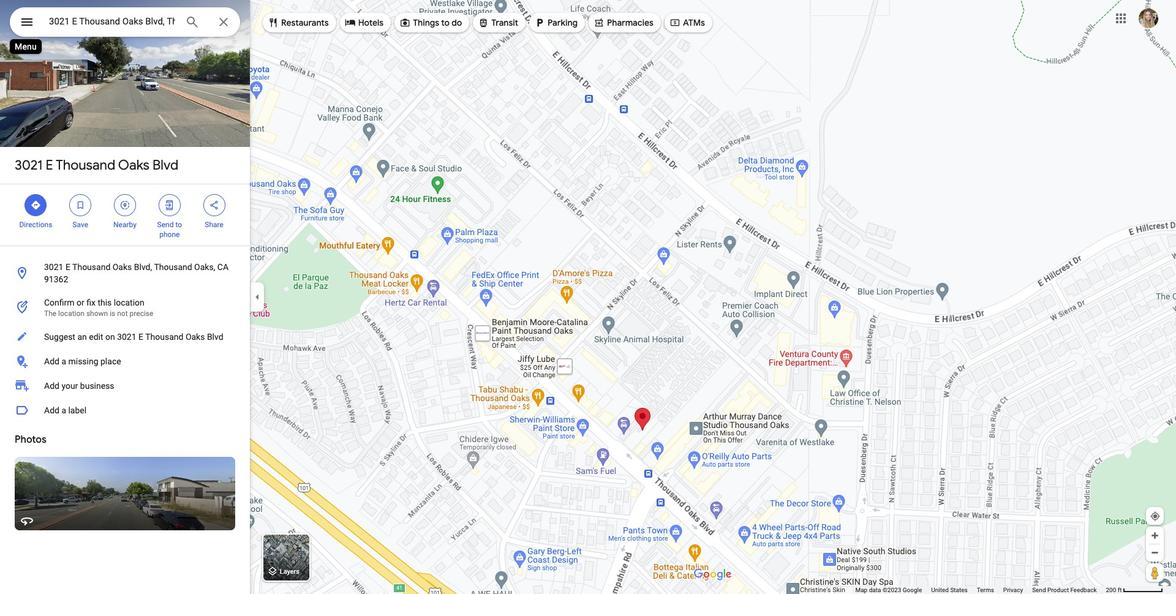Task type: describe. For each thing, give the bounding box(es) containing it.
add a missing place
[[44, 356, 121, 366]]

200 ft button
[[1106, 587, 1163, 594]]

add a label
[[44, 405, 86, 415]]

3021 e thousand oaks blvd main content
[[0, 0, 250, 594]]

send for send to phone
[[157, 221, 174, 229]]

blvd inside suggest an edit on 3021 e thousand oaks blvd button
[[207, 332, 223, 342]]

 hotels
[[345, 16, 384, 29]]


[[268, 16, 279, 29]]

united states button
[[931, 586, 968, 594]]


[[399, 16, 410, 29]]

ca
[[217, 262, 229, 272]]

©2023
[[883, 587, 901, 594]]

this
[[98, 298, 112, 307]]

add a missing place button
[[0, 349, 250, 374]]

the
[[44, 309, 56, 318]]

3021 for 3021 e thousand oaks blvd, thousand oaks, ca 91362
[[44, 262, 63, 272]]

nearby
[[113, 221, 137, 229]]

e for 3021 e thousand oaks blvd
[[46, 157, 53, 174]]

hotels
[[358, 17, 384, 28]]


[[534, 16, 545, 29]]

an
[[77, 332, 87, 342]]

200
[[1106, 587, 1116, 594]]

map data ©2023 google
[[855, 587, 922, 594]]

add a label button
[[0, 398, 250, 423]]

0 vertical spatial location
[[114, 298, 144, 307]]

missing
[[68, 356, 98, 366]]

3021 for 3021 e thousand oaks blvd
[[15, 157, 43, 174]]

pharmacies
[[607, 17, 654, 28]]

 parking
[[534, 16, 578, 29]]

 transit
[[478, 16, 518, 29]]

3021 e thousand oaks blvd, thousand oaks, ca 91362 button
[[0, 256, 250, 290]]

oaks for blvd
[[118, 157, 149, 174]]

send product feedback button
[[1032, 586, 1097, 594]]

add your business
[[44, 381, 114, 391]]

do
[[452, 17, 462, 28]]

atms
[[683, 17, 705, 28]]

edit
[[89, 332, 103, 342]]


[[75, 198, 86, 212]]

or
[[77, 298, 84, 307]]

product
[[1047, 587, 1069, 594]]

send product feedback
[[1032, 587, 1097, 594]]

to inside send to phone
[[175, 221, 182, 229]]

share
[[205, 221, 223, 229]]

precise
[[130, 309, 153, 318]]

zoom in image
[[1150, 531, 1159, 540]]

footer inside google maps element
[[855, 586, 1106, 594]]

on
[[105, 332, 115, 342]]

thousand up fix
[[72, 262, 110, 272]]

3021 E Thousand Oaks Blvd, Thousand Oaks, CA 91362 field
[[10, 7, 240, 37]]

save
[[72, 221, 88, 229]]

transit
[[491, 17, 518, 28]]

 atms
[[669, 16, 705, 29]]

united
[[931, 587, 949, 594]]

things
[[413, 17, 439, 28]]

photos
[[15, 434, 46, 446]]

restaurants
[[281, 17, 329, 28]]

blvd,
[[134, 262, 152, 272]]

data
[[869, 587, 881, 594]]

terms
[[977, 587, 994, 594]]

2 vertical spatial oaks
[[186, 332, 205, 342]]

is
[[110, 309, 115, 318]]


[[669, 16, 680, 29]]

 things to do
[[399, 16, 462, 29]]

200 ft
[[1106, 587, 1122, 594]]

zoom out image
[[1150, 548, 1159, 557]]



Task type: vqa. For each thing, say whether or not it's contained in the screenshot.


Task type: locate. For each thing, give the bounding box(es) containing it.
add inside add a missing place button
[[44, 356, 59, 366]]

e inside 3021 e thousand oaks blvd, thousand oaks, ca 91362
[[65, 262, 70, 272]]

add left your
[[44, 381, 59, 391]]

states
[[950, 587, 968, 594]]

add for add a missing place
[[44, 356, 59, 366]]

e up directions
[[46, 157, 53, 174]]


[[594, 16, 605, 29]]

to left do
[[441, 17, 450, 28]]

none field inside 3021 e thousand oaks blvd, thousand oaks, ca 91362 field
[[49, 14, 175, 29]]

send up phone
[[157, 221, 174, 229]]

add your business link
[[0, 374, 250, 398]]

0 horizontal spatial to
[[175, 221, 182, 229]]


[[478, 16, 489, 29]]

send inside send to phone
[[157, 221, 174, 229]]

1 horizontal spatial send
[[1032, 587, 1046, 594]]


[[30, 198, 41, 212]]

0 horizontal spatial blvd
[[153, 157, 178, 174]]

add for add a label
[[44, 405, 59, 415]]

actions for 3021 e thousand oaks blvd region
[[0, 184, 250, 246]]

send to phone
[[157, 221, 182, 239]]

0 horizontal spatial location
[[58, 309, 85, 318]]

a for label
[[61, 405, 66, 415]]

0 vertical spatial oaks
[[118, 157, 149, 174]]


[[209, 198, 220, 212]]

0 vertical spatial a
[[61, 356, 66, 366]]

a for missing
[[61, 356, 66, 366]]

google account: michelle dermenjian  
(michelle.dermenjian@adept.ai) image
[[1139, 8, 1158, 28]]

1 vertical spatial location
[[58, 309, 85, 318]]

 restaurants
[[268, 16, 329, 29]]

location
[[114, 298, 144, 307], [58, 309, 85, 318]]

0 horizontal spatial send
[[157, 221, 174, 229]]

blvd
[[153, 157, 178, 174], [207, 332, 223, 342]]

to
[[441, 17, 450, 28], [175, 221, 182, 229]]

a left label
[[61, 405, 66, 415]]

suggest
[[44, 332, 75, 342]]

not
[[117, 309, 128, 318]]

oaks for blvd,
[[113, 262, 132, 272]]

0 vertical spatial to
[[441, 17, 450, 28]]

 button
[[10, 7, 44, 39]]

confirm or fix this location the location shown is not precise
[[44, 298, 153, 318]]

3021 up 91362
[[44, 262, 63, 272]]

show street view coverage image
[[1146, 564, 1164, 582]]

1 vertical spatial e
[[65, 262, 70, 272]]

0 horizontal spatial 3021
[[15, 157, 43, 174]]


[[20, 13, 34, 31]]

oaks inside 3021 e thousand oaks blvd, thousand oaks, ca 91362
[[113, 262, 132, 272]]

 pharmacies
[[594, 16, 654, 29]]

 search field
[[10, 7, 240, 39]]

1 a from the top
[[61, 356, 66, 366]]

google
[[903, 587, 922, 594]]

to inside  things to do
[[441, 17, 450, 28]]

directions
[[19, 221, 52, 229]]

1 vertical spatial send
[[1032, 587, 1046, 594]]

3021 up 
[[15, 157, 43, 174]]

1 horizontal spatial blvd
[[207, 332, 223, 342]]

thousand right blvd,
[[154, 262, 192, 272]]

thousand down precise
[[145, 332, 183, 342]]

91362
[[44, 274, 68, 284]]

0 vertical spatial add
[[44, 356, 59, 366]]

3021 e thousand oaks blvd
[[15, 157, 178, 174]]

0 horizontal spatial e
[[46, 157, 53, 174]]

1 vertical spatial add
[[44, 381, 59, 391]]

privacy
[[1003, 587, 1023, 594]]

collapse side panel image
[[251, 290, 264, 304]]

1 vertical spatial 3021
[[44, 262, 63, 272]]

3021 inside 3021 e thousand oaks blvd, thousand oaks, ca 91362
[[44, 262, 63, 272]]

phone
[[159, 230, 180, 239]]

label
[[68, 405, 86, 415]]

2 horizontal spatial e
[[138, 332, 143, 342]]


[[164, 198, 175, 212]]

add inside add a label button
[[44, 405, 59, 415]]

shown
[[86, 309, 108, 318]]

location up not
[[114, 298, 144, 307]]

privacy button
[[1003, 586, 1023, 594]]

fix
[[87, 298, 96, 307]]

a
[[61, 356, 66, 366], [61, 405, 66, 415]]

add for add your business
[[44, 381, 59, 391]]

3021 right 'on' at the left
[[117, 332, 136, 342]]

terms button
[[977, 586, 994, 594]]

suggest an edit on 3021 e thousand oaks blvd
[[44, 332, 223, 342]]

feedback
[[1070, 587, 1097, 594]]

send
[[157, 221, 174, 229], [1032, 587, 1046, 594]]

layers
[[280, 568, 299, 576]]

send for send product feedback
[[1032, 587, 1046, 594]]

1 add from the top
[[44, 356, 59, 366]]

add
[[44, 356, 59, 366], [44, 381, 59, 391], [44, 405, 59, 415]]

to up phone
[[175, 221, 182, 229]]

1 horizontal spatial to
[[441, 17, 450, 28]]

united states
[[931, 587, 968, 594]]

footer containing map data ©2023 google
[[855, 586, 1106, 594]]

send left the product
[[1032, 587, 1046, 594]]

ft
[[1118, 587, 1122, 594]]

3021
[[15, 157, 43, 174], [44, 262, 63, 272], [117, 332, 136, 342]]

a left missing
[[61, 356, 66, 366]]

2 vertical spatial add
[[44, 405, 59, 415]]

e for 3021 e thousand oaks blvd, thousand oaks, ca 91362
[[65, 262, 70, 272]]

3021 e thousand oaks blvd, thousand oaks, ca 91362
[[44, 262, 229, 284]]

2 vertical spatial 3021
[[117, 332, 136, 342]]

google maps element
[[0, 0, 1176, 594]]

parking
[[548, 17, 578, 28]]

1 horizontal spatial e
[[65, 262, 70, 272]]

oaks,
[[194, 262, 215, 272]]

place
[[100, 356, 121, 366]]

e
[[46, 157, 53, 174], [65, 262, 70, 272], [138, 332, 143, 342]]

your
[[61, 381, 78, 391]]

show your location image
[[1150, 511, 1161, 522]]

suggest an edit on 3021 e thousand oaks blvd button
[[0, 325, 250, 349]]

2 a from the top
[[61, 405, 66, 415]]

send inside button
[[1032, 587, 1046, 594]]

0 vertical spatial 3021
[[15, 157, 43, 174]]


[[345, 16, 356, 29]]

add down the suggest
[[44, 356, 59, 366]]

1 vertical spatial to
[[175, 221, 182, 229]]

thousand
[[56, 157, 115, 174], [72, 262, 110, 272], [154, 262, 192, 272], [145, 332, 183, 342]]

0 vertical spatial send
[[157, 221, 174, 229]]

location down or
[[58, 309, 85, 318]]

thousand up 
[[56, 157, 115, 174]]

3 add from the top
[[44, 405, 59, 415]]

add inside add your business link
[[44, 381, 59, 391]]

e down precise
[[138, 332, 143, 342]]

2 horizontal spatial 3021
[[117, 332, 136, 342]]

footer
[[855, 586, 1106, 594]]

business
[[80, 381, 114, 391]]

map
[[855, 587, 867, 594]]

1 vertical spatial blvd
[[207, 332, 223, 342]]

1 vertical spatial a
[[61, 405, 66, 415]]

oaks
[[118, 157, 149, 174], [113, 262, 132, 272], [186, 332, 205, 342]]

1 horizontal spatial location
[[114, 298, 144, 307]]

None field
[[49, 14, 175, 29]]

1 horizontal spatial 3021
[[44, 262, 63, 272]]

2 add from the top
[[44, 381, 59, 391]]

2 vertical spatial e
[[138, 332, 143, 342]]

0 vertical spatial blvd
[[153, 157, 178, 174]]

add left label
[[44, 405, 59, 415]]

e up 91362
[[65, 262, 70, 272]]

confirm
[[44, 298, 74, 307]]


[[119, 198, 130, 212]]

0 vertical spatial e
[[46, 157, 53, 174]]

1 vertical spatial oaks
[[113, 262, 132, 272]]



